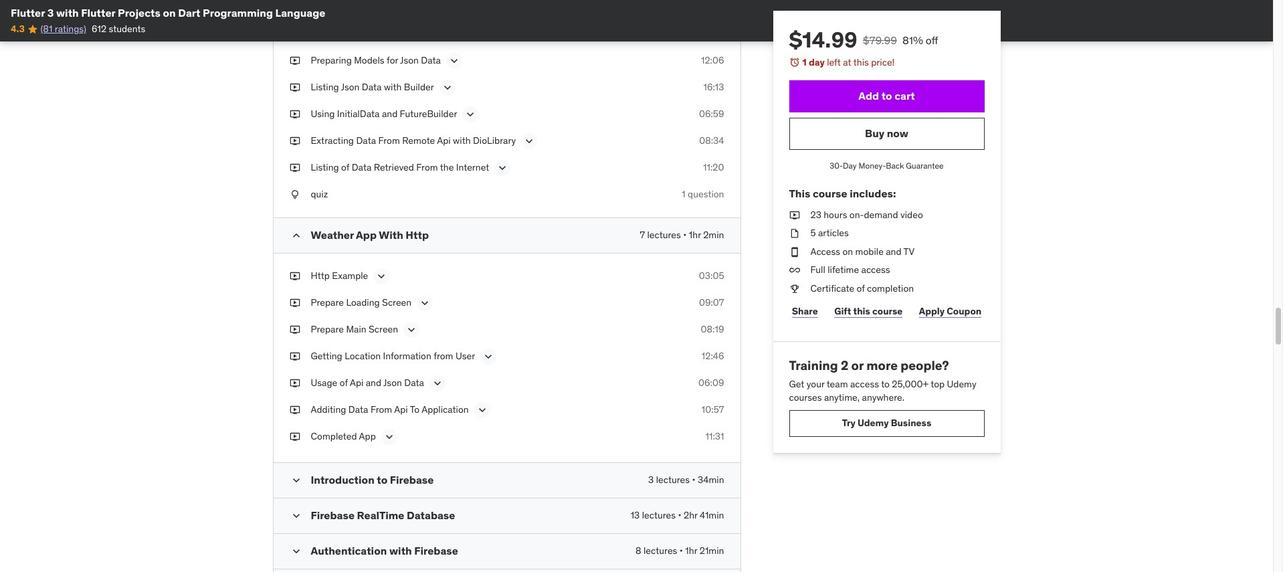 Task type: locate. For each thing, give the bounding box(es) containing it.
to inside training 2 or more people? get your team access to 25,000+ top udemy courses anytime, anywhere.
[[882, 378, 890, 390]]

quiz
[[311, 188, 328, 200]]

show lecture description image for completed app
[[383, 430, 396, 444]]

1 horizontal spatial http
[[406, 228, 429, 241]]

dart
[[178, 6, 201, 19]]

data left retrieved
[[352, 161, 372, 173]]

try udemy business link
[[790, 410, 985, 437]]

612
[[92, 23, 106, 35]]

training 2 or more people? get your team access to 25,000+ top udemy courses anytime, anywhere.
[[790, 357, 977, 404]]

16:13
[[704, 81, 725, 93]]

lectures right 7
[[648, 229, 681, 241]]

5
[[811, 227, 816, 239]]

screen for prepare loading screen
[[382, 296, 412, 308]]

show lecture description image right diolibrary
[[523, 135, 536, 148]]

to up firebase realtime database on the left of the page
[[377, 473, 388, 486]]

lifetime
[[828, 264, 860, 276]]

get
[[790, 378, 805, 390]]

prepare down http example
[[311, 296, 344, 308]]

introduction to firebase
[[311, 473, 434, 486]]

this right gift
[[854, 305, 871, 317]]

1hr left 21min
[[686, 545, 698, 557]]

30-
[[830, 160, 843, 170]]

show lecture description image for listing json data with builder
[[441, 81, 454, 94]]

(81
[[40, 23, 52, 35]]

access down mobile
[[862, 264, 891, 276]]

2 listing from the top
[[311, 161, 339, 173]]

preparing models for json data
[[311, 54, 441, 66]]

data down usage of api and json data
[[349, 403, 368, 415]]

of right the usage
[[340, 377, 348, 389]]

show lecture description image for using initialdata and futurebuilder
[[464, 108, 478, 121]]

2 vertical spatial firebase
[[415, 544, 458, 557]]

2 vertical spatial to
[[377, 473, 388, 486]]

cart
[[895, 89, 915, 102]]

1 vertical spatial api
[[350, 377, 364, 389]]

06:59
[[699, 108, 725, 120]]

1 horizontal spatial 1
[[803, 56, 807, 68]]

0 vertical spatial screen
[[382, 296, 412, 308]]

listing up quiz
[[311, 161, 339, 173]]

0 vertical spatial udemy
[[947, 378, 977, 390]]

app right completed
[[359, 430, 376, 442]]

show lecture description image right builder on the top left of page
[[441, 81, 454, 94]]

api
[[344, 1, 359, 13]]

diolibrary
[[473, 135, 516, 147]]

api
[[437, 135, 451, 147], [350, 377, 364, 389], [394, 403, 408, 415]]

of for data
[[341, 161, 350, 173]]

day
[[843, 160, 857, 170]]

3 up (81
[[47, 6, 54, 19]]

1 vertical spatial on
[[843, 245, 854, 258]]

listing for listing json data with builder
[[311, 81, 339, 93]]

0 vertical spatial on
[[163, 6, 176, 19]]

listing
[[311, 81, 339, 93], [311, 161, 339, 173]]

json
[[348, 28, 366, 40], [400, 54, 419, 66], [341, 81, 360, 93], [384, 377, 402, 389]]

example
[[332, 270, 368, 282]]

0 horizontal spatial 1
[[682, 188, 686, 200]]

0 vertical spatial listing
[[311, 81, 339, 93]]

1 vertical spatial access
[[851, 378, 880, 390]]

app left with
[[356, 228, 377, 241]]

1 right alarm icon
[[803, 56, 807, 68]]

udemy right top
[[947, 378, 977, 390]]

day
[[809, 56, 825, 68]]

data down initialdata
[[356, 135, 376, 147]]

0 horizontal spatial udemy
[[858, 417, 889, 429]]

course
[[813, 187, 848, 200], [873, 305, 903, 317]]

flutter up 4.3
[[11, 6, 45, 19]]

1 vertical spatial 1
[[682, 188, 686, 200]]

the
[[440, 161, 454, 173]]

• left 2min
[[684, 229, 687, 241]]

course down "completion"
[[873, 305, 903, 317]]

0 vertical spatial 3
[[47, 6, 54, 19]]

to inside button
[[882, 89, 893, 102]]

prepare
[[311, 296, 344, 308], [311, 323, 344, 335]]

usage of api and json data
[[311, 377, 424, 389]]

0 vertical spatial from
[[391, 28, 410, 40]]

left
[[827, 56, 841, 68]]

1 vertical spatial course
[[873, 305, 903, 317]]

apply
[[920, 305, 945, 317]]

• for firebase realtime database
[[678, 509, 682, 521]]

language
[[275, 6, 326, 19]]

0 vertical spatial 1hr
[[689, 229, 701, 241]]

this right at
[[854, 56, 869, 68]]

from left local
[[391, 28, 410, 40]]

firebase realtime database
[[311, 509, 455, 522]]

0 vertical spatial firebase
[[390, 473, 434, 486]]

0 vertical spatial this
[[854, 56, 869, 68]]

lectures right the 13
[[642, 509, 676, 521]]

of for completion
[[857, 282, 865, 294]]

2 small image from the top
[[289, 474, 303, 487]]

to up anywhere.
[[882, 378, 890, 390]]

from for user
[[434, 350, 453, 362]]

prepare up getting
[[311, 323, 344, 335]]

1 vertical spatial this
[[854, 305, 871, 317]]

xsmall image
[[289, 1, 300, 14], [289, 108, 300, 121], [289, 161, 300, 175], [289, 188, 300, 201], [790, 245, 800, 259], [289, 270, 300, 283], [790, 282, 800, 296], [289, 296, 300, 309], [289, 323, 300, 336], [289, 350, 300, 363], [289, 403, 300, 417], [289, 430, 300, 443]]

2 vertical spatial of
[[340, 377, 348, 389]]

0 vertical spatial of
[[341, 161, 350, 173]]

file
[[437, 28, 452, 40]]

show lecture description image up information
[[418, 296, 432, 310]]

$14.99
[[790, 26, 858, 54]]

0 vertical spatial http
[[406, 228, 429, 241]]

user
[[456, 350, 475, 362]]

1 vertical spatial listing
[[311, 161, 339, 173]]

10:57
[[702, 403, 725, 415]]

completion
[[868, 282, 914, 294]]

1 left question
[[682, 188, 686, 200]]

on
[[163, 6, 176, 19], [843, 245, 854, 258]]

alarm image
[[790, 57, 800, 68]]

and down location
[[366, 377, 382, 389]]

xsmall image
[[289, 28, 300, 41], [289, 54, 300, 67], [289, 81, 300, 94], [289, 135, 300, 148], [790, 209, 800, 222], [790, 227, 800, 240], [790, 264, 800, 277], [289, 377, 300, 390]]

show lecture description image up information
[[405, 323, 418, 337]]

1hr left 2min
[[689, 229, 701, 241]]

1 for 1 day left at this price!
[[803, 56, 807, 68]]

firebase for introduction to firebase
[[390, 473, 434, 486]]

1 horizontal spatial udemy
[[947, 378, 977, 390]]

1 small image from the top
[[289, 229, 303, 242]]

app for weather
[[356, 228, 377, 241]]

location
[[345, 350, 381, 362]]

lectures
[[648, 229, 681, 241], [656, 474, 690, 486], [642, 509, 676, 521], [644, 545, 678, 557]]

http left example
[[311, 270, 330, 282]]

1 vertical spatial prepare
[[311, 323, 344, 335]]

• left the 34min
[[692, 474, 696, 486]]

from up retrieved
[[378, 135, 400, 147]]

1 vertical spatial and
[[886, 245, 902, 258]]

0 horizontal spatial from
[[391, 28, 410, 40]]

training
[[790, 357, 838, 373]]

prepare for prepare main screen
[[311, 323, 344, 335]]

1hr
[[689, 229, 701, 241], [686, 545, 698, 557]]

lectures for introduction to firebase
[[656, 474, 690, 486]]

team
[[827, 378, 848, 390]]

internet
[[456, 161, 490, 173]]

initialdata
[[337, 108, 380, 120]]

lectures up 13 lectures • 2hr 41min
[[656, 474, 690, 486]]

show lecture description image up application
[[431, 377, 444, 390]]

3 small image from the top
[[289, 509, 303, 523]]

2 vertical spatial and
[[366, 377, 382, 389]]

of for api
[[340, 377, 348, 389]]

1 listing from the top
[[311, 81, 339, 93]]

show lecture description image for http example
[[375, 270, 388, 283]]

2 vertical spatial from
[[371, 403, 392, 415]]

of down 'full lifetime access'
[[857, 282, 865, 294]]

includes:
[[850, 187, 897, 200]]

to left cart
[[882, 89, 893, 102]]

data up the preparing models for json data
[[368, 28, 388, 40]]

prepare main screen
[[311, 323, 398, 335]]

show lecture description image down diolibrary
[[496, 161, 510, 175]]

udemy
[[947, 378, 977, 390], [858, 417, 889, 429]]

show lecture description image down file
[[448, 54, 461, 68]]

flutter up 612
[[81, 6, 115, 19]]

$14.99 $79.99 81% off
[[790, 26, 939, 54]]

projects
[[118, 6, 161, 19]]

firebase for authentication with firebase
[[415, 544, 458, 557]]

gift
[[835, 305, 852, 317]]

on up 'full lifetime access'
[[843, 245, 854, 258]]

• left 21min
[[680, 545, 683, 557]]

articles
[[819, 227, 849, 239]]

1 vertical spatial from
[[417, 161, 438, 173]]

0 vertical spatial course
[[813, 187, 848, 200]]

11:31
[[706, 430, 725, 442]]

4 small image from the top
[[289, 545, 303, 558]]

access on mobile and tv
[[811, 245, 915, 258]]

screen right loading
[[382, 296, 412, 308]]

of down the extracting on the top
[[341, 161, 350, 173]]

1 horizontal spatial from
[[434, 350, 453, 362]]

small image
[[289, 229, 303, 242], [289, 474, 303, 487], [289, 509, 303, 523], [289, 545, 303, 558]]

3 up 13 lectures • 2hr 41min
[[649, 474, 654, 486]]

from down usage of api and json data
[[371, 403, 392, 415]]

on left dart
[[163, 6, 176, 19]]

firebase down introduction
[[311, 509, 355, 522]]

using
[[311, 108, 335, 120]]

screen right "main"
[[369, 323, 398, 335]]

34min
[[698, 474, 725, 486]]

show lecture description image down additing data from api to application
[[383, 430, 396, 444]]

1 vertical spatial to
[[882, 378, 890, 390]]

apply coupon
[[920, 305, 982, 317]]

0 vertical spatial prepare
[[311, 296, 344, 308]]

0 vertical spatial 1
[[803, 56, 807, 68]]

1 vertical spatial of
[[857, 282, 865, 294]]

course up hours
[[813, 187, 848, 200]]

show lecture description image
[[441, 81, 454, 94], [405, 323, 418, 337], [482, 350, 495, 363], [383, 430, 396, 444]]

realtime
[[357, 509, 405, 522]]

0 horizontal spatial 3
[[47, 6, 54, 19]]

• left 2hr
[[678, 509, 682, 521]]

with
[[56, 6, 79, 19], [384, 81, 402, 93], [453, 135, 471, 147], [390, 544, 412, 557]]

1hr for weather app with http
[[689, 229, 701, 241]]

listing up using
[[311, 81, 339, 93]]

0 horizontal spatial api
[[350, 377, 364, 389]]

show lecture description image for extracting data from remote api with diolibrary
[[523, 135, 536, 148]]

0 vertical spatial to
[[882, 89, 893, 102]]

lectures right 8
[[644, 545, 678, 557]]

0 horizontal spatial flutter
[[11, 6, 45, 19]]

1 vertical spatial app
[[359, 430, 376, 442]]

udemy inside training 2 or more people? get your team access to 25,000+ top udemy courses anytime, anywhere.
[[947, 378, 977, 390]]

0 vertical spatial from
[[378, 135, 400, 147]]

0 horizontal spatial http
[[311, 270, 330, 282]]

2 horizontal spatial api
[[437, 135, 451, 147]]

1 vertical spatial 1hr
[[686, 545, 698, 557]]

1 prepare from the top
[[311, 296, 344, 308]]

1 vertical spatial screen
[[369, 323, 398, 335]]

firebase up database on the left of page
[[390, 473, 434, 486]]

1 vertical spatial from
[[434, 350, 453, 362]]

1 horizontal spatial course
[[873, 305, 903, 317]]

2 vertical spatial api
[[394, 403, 408, 415]]

show lecture description image right user at bottom left
[[482, 350, 495, 363]]

now
[[887, 127, 909, 140]]

small image for authentication
[[289, 545, 303, 558]]

what is api
[[311, 1, 359, 13]]

show lecture description image
[[448, 54, 461, 68], [464, 108, 478, 121], [523, 135, 536, 148], [496, 161, 510, 175], [375, 270, 388, 283], [418, 296, 432, 310], [431, 377, 444, 390], [476, 403, 489, 417]]

• for introduction to firebase
[[692, 474, 696, 486]]

prepare for prepare loading screen
[[311, 296, 344, 308]]

from for for
[[378, 135, 400, 147]]

2 prepare from the top
[[311, 323, 344, 335]]

api down location
[[350, 377, 364, 389]]

from for local
[[391, 28, 410, 40]]

screen for prepare main screen
[[369, 323, 398, 335]]

guarantee
[[907, 160, 944, 170]]

30-day money-back guarantee
[[830, 160, 944, 170]]

api left the to
[[394, 403, 408, 415]]

with
[[379, 228, 403, 241]]

json down getting location information from user
[[384, 377, 402, 389]]

12:06
[[701, 54, 725, 66]]

from left user at bottom left
[[434, 350, 453, 362]]

0 vertical spatial app
[[356, 228, 377, 241]]

from left the
[[417, 161, 438, 173]]

1 horizontal spatial flutter
[[81, 6, 115, 19]]

api right the remote
[[437, 135, 451, 147]]

buy now button
[[790, 118, 985, 150]]

8 lectures • 1hr 21min
[[636, 545, 725, 557]]

show lecture description image right application
[[476, 403, 489, 417]]

and left the tv at the top right
[[886, 245, 902, 258]]

1 vertical spatial 3
[[649, 474, 654, 486]]

8
[[636, 545, 642, 557]]

0 horizontal spatial course
[[813, 187, 848, 200]]

to for cart
[[882, 89, 893, 102]]

show lecture description image right example
[[375, 270, 388, 283]]

certificate of completion
[[811, 282, 914, 294]]

data down local
[[421, 54, 441, 66]]

udemy right try
[[858, 417, 889, 429]]

futurebuilder
[[400, 108, 457, 120]]

(81 ratings)
[[40, 23, 86, 35]]

of
[[341, 161, 350, 173], [857, 282, 865, 294], [340, 377, 348, 389]]

access down or
[[851, 378, 880, 390]]

http right with
[[406, 228, 429, 241]]

small image for firebase
[[289, 509, 303, 523]]

and
[[382, 108, 398, 120], [886, 245, 902, 258], [366, 377, 382, 389]]

3
[[47, 6, 54, 19], [649, 474, 654, 486]]

for
[[387, 54, 398, 66]]

and right initialdata
[[382, 108, 398, 120]]

show lecture description image up diolibrary
[[464, 108, 478, 121]]

firebase down database on the left of page
[[415, 544, 458, 557]]



Task type: describe. For each thing, give the bounding box(es) containing it.
25,000+
[[892, 378, 929, 390]]

share button
[[790, 298, 821, 325]]

from for screen
[[371, 403, 392, 415]]

access
[[811, 245, 841, 258]]

loading
[[346, 296, 380, 308]]

money-
[[859, 160, 886, 170]]

remote
[[402, 135, 435, 147]]

• for authentication with firebase
[[680, 545, 683, 557]]

4.3
[[11, 23, 25, 35]]

show lecture description image for prepare loading screen
[[418, 296, 432, 310]]

small image for weather
[[289, 229, 303, 242]]

prepare loading screen
[[311, 296, 412, 308]]

lectures for firebase realtime database
[[642, 509, 676, 521]]

612 students
[[92, 23, 146, 35]]

3 lectures • 34min
[[649, 474, 725, 486]]

2
[[841, 357, 849, 373]]

question
[[688, 188, 725, 200]]

using initialdata and futurebuilder
[[311, 108, 457, 120]]

show lecture description image for usage of api and json data
[[431, 377, 444, 390]]

json down api
[[348, 28, 366, 40]]

json up initialdata
[[341, 81, 360, 93]]

is
[[335, 1, 342, 13]]

with up internet
[[453, 135, 471, 147]]

1 day left at this price!
[[803, 56, 895, 68]]

share
[[792, 305, 818, 317]]

gift this course link
[[832, 298, 906, 325]]

1 horizontal spatial 3
[[649, 474, 654, 486]]

listing for listing of data retrieved from the internet
[[311, 161, 339, 173]]

reading
[[311, 28, 346, 40]]

completed app
[[311, 430, 376, 442]]

1 flutter from the left
[[11, 6, 45, 19]]

getting location information from user
[[311, 350, 475, 362]]

1 question
[[682, 188, 725, 200]]

authentication
[[311, 544, 387, 557]]

courses
[[790, 392, 822, 404]]

at
[[844, 56, 852, 68]]

apply coupon button
[[917, 298, 985, 325]]

41min
[[700, 509, 725, 521]]

and for access on mobile and tv
[[886, 245, 902, 258]]

buy
[[866, 127, 885, 140]]

hours
[[824, 209, 848, 221]]

back
[[886, 160, 905, 170]]

or
[[852, 357, 864, 373]]

13
[[631, 509, 640, 521]]

• for weather app with http
[[684, 229, 687, 241]]

certificate
[[811, 282, 855, 294]]

1 for 1 question
[[682, 188, 686, 200]]

add
[[859, 89, 880, 102]]

video
[[901, 209, 924, 221]]

13 lectures • 2hr 41min
[[631, 509, 725, 521]]

weather app with http
[[311, 228, 429, 241]]

08:19
[[701, 323, 725, 335]]

try udemy business
[[843, 417, 932, 429]]

database
[[407, 509, 455, 522]]

and for usage of api and json data
[[366, 377, 382, 389]]

local
[[412, 28, 435, 40]]

7
[[640, 229, 645, 241]]

2 this from the top
[[854, 305, 871, 317]]

0 horizontal spatial on
[[163, 6, 176, 19]]

to for firebase
[[377, 473, 388, 486]]

1 this from the top
[[854, 56, 869, 68]]

5 articles
[[811, 227, 849, 239]]

0 vertical spatial access
[[862, 264, 891, 276]]

1 vertical spatial http
[[311, 270, 330, 282]]

data up the to
[[404, 377, 424, 389]]

anytime,
[[825, 392, 860, 404]]

0 vertical spatial and
[[382, 108, 398, 120]]

show lecture description image for listing of data retrieved from the internet
[[496, 161, 510, 175]]

show lecture description image for preparing models for json data
[[448, 54, 461, 68]]

models
[[354, 54, 385, 66]]

data down models at the left top of page
[[362, 81, 382, 93]]

small image for introduction
[[289, 474, 303, 487]]

listing of data retrieved from the internet
[[311, 161, 490, 173]]

coupon
[[947, 305, 982, 317]]

2 flutter from the left
[[81, 6, 115, 19]]

with up 'ratings)' at the top of page
[[56, 6, 79, 19]]

http example
[[311, 270, 368, 282]]

listing json data with builder
[[311, 81, 434, 93]]

price!
[[872, 56, 895, 68]]

tv
[[904, 245, 915, 258]]

1 horizontal spatial on
[[843, 245, 854, 258]]

this course includes:
[[790, 187, 897, 200]]

reading json data from local file
[[311, 28, 452, 40]]

anywhere.
[[862, 392, 905, 404]]

21min
[[700, 545, 725, 557]]

with down firebase realtime database on the left of the page
[[390, 544, 412, 557]]

additing data from api to application
[[311, 403, 469, 415]]

show lecture description image for additing data from api to application
[[476, 403, 489, 417]]

06:09
[[699, 377, 725, 389]]

lectures for weather app with http
[[648, 229, 681, 241]]

03:05
[[699, 270, 725, 282]]

with left builder on the top left of page
[[384, 81, 402, 93]]

your
[[807, 378, 825, 390]]

usage
[[311, 377, 338, 389]]

lectures for authentication with firebase
[[644, 545, 678, 557]]

2min
[[704, 229, 725, 241]]

to
[[410, 403, 420, 415]]

1 vertical spatial firebase
[[311, 509, 355, 522]]

flutter 3 with flutter projects on dart programming language
[[11, 6, 326, 19]]

12:46
[[702, 350, 725, 362]]

1 vertical spatial udemy
[[858, 417, 889, 429]]

show lecture description image for prepare main screen
[[405, 323, 418, 337]]

show lecture description image for getting location information from user
[[482, 350, 495, 363]]

mobile
[[856, 245, 884, 258]]

add to cart button
[[790, 80, 985, 112]]

full lifetime access
[[811, 264, 891, 276]]

json right for
[[400, 54, 419, 66]]

1hr for authentication with firebase
[[686, 545, 698, 557]]

access inside training 2 or more people? get your team access to 25,000+ top udemy courses anytime, anywhere.
[[851, 378, 880, 390]]

2hr
[[684, 509, 698, 521]]

full
[[811, 264, 826, 276]]

add to cart
[[859, 89, 915, 102]]

students
[[109, 23, 146, 35]]

09:07
[[699, 296, 725, 308]]

14:56
[[702, 28, 725, 40]]

additing
[[311, 403, 346, 415]]

gift this course
[[835, 305, 903, 317]]

app for completed
[[359, 430, 376, 442]]

1 horizontal spatial api
[[394, 403, 408, 415]]

0 vertical spatial api
[[437, 135, 451, 147]]

7 lectures • 1hr 2min
[[640, 229, 725, 241]]

application
[[422, 403, 469, 415]]



Task type: vqa. For each thing, say whether or not it's contained in the screenshot.
'21min'
yes



